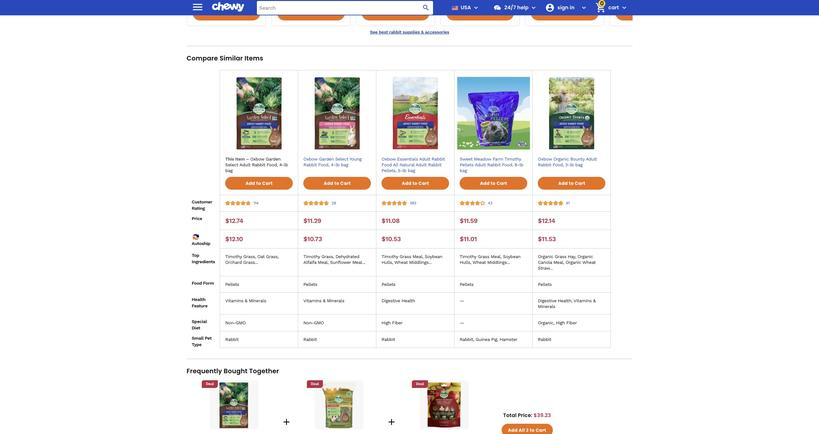 Task type: locate. For each thing, give the bounding box(es) containing it.
health up high fiber
[[402, 299, 415, 304]]

0 horizontal spatial gmo
[[236, 321, 246, 326]]

0 horizontal spatial wheat
[[395, 260, 408, 265]]

2 horizontal spatial vitamins
[[574, 299, 592, 304]]

1 horizontal spatial high
[[556, 321, 565, 326]]

grass, up sunflower
[[322, 254, 334, 259]]

supplies
[[403, 30, 420, 35]]

submit search image
[[423, 4, 430, 12]]

total
[[503, 412, 517, 420]]

timothy grass meal,  soybean hulls,  wheat middlings...
[[382, 254, 443, 265], [460, 254, 521, 265]]

bag down natural at the top
[[408, 168, 415, 173]]

timothy grass,  dehydrated alfalfa meal,  sunflower meal...
[[304, 254, 365, 265]]

pig,
[[491, 337, 498, 342]]

food, left 8- at the right top
[[502, 162, 513, 167]]

ingredients
[[192, 260, 215, 265]]

timothy inside timothy grass,  oat grass, orchard grass...
[[225, 254, 242, 259]]

food up pellets,
[[382, 162, 392, 167]]

all inside button
[[519, 428, 525, 434]]

2 digestive from the left
[[538, 299, 557, 304]]

adult
[[419, 157, 430, 162], [586, 157, 597, 162], [416, 162, 427, 167], [475, 162, 486, 167]]

0 horizontal spatial minerals
[[249, 299, 266, 304]]

bag down bounty
[[576, 162, 583, 167]]

high right organic,
[[556, 321, 565, 326]]

2 high from the left
[[556, 321, 565, 326]]

2 wheat from the left
[[473, 260, 486, 265]]

1 timothy grass meal,  soybean hulls,  wheat middlings... from the left
[[382, 254, 443, 265]]

1 horizontal spatial timothy grass meal,  soybean hulls,  wheat middlings...
[[460, 254, 521, 265]]

0 horizontal spatial food
[[192, 281, 202, 286]]

0 horizontal spatial high
[[382, 321, 391, 326]]

sign
[[558, 4, 569, 11]]

timothy up orchard
[[225, 254, 242, 259]]

0 horizontal spatial grass,
[[243, 254, 256, 259]]

$10.53
[[382, 236, 401, 243]]

guinea
[[476, 337, 490, 342]]

0 horizontal spatial fiber
[[392, 321, 403, 326]]

menu image left chewy home image
[[191, 0, 204, 13]]

0 horizontal spatial non-
[[225, 321, 236, 326]]

2 food, from the left
[[502, 162, 513, 167]]

1 horizontal spatial digestive
[[538, 299, 557, 304]]

grass...
[[243, 260, 258, 265]]

1 horizontal spatial vitamins & minerals
[[304, 299, 344, 304]]

1 horizontal spatial middlings...
[[488, 260, 510, 265]]

chewy support image
[[494, 4, 502, 12]]

timothy inside timothy grass,  dehydrated alfalfa meal,  sunflower meal...
[[304, 254, 320, 259]]

2 gmo from the left
[[314, 321, 324, 326]]

3
[[526, 428, 529, 434]]

food left form
[[192, 281, 202, 286]]

food inside oxbow essentials adult rabbit food all natural adult rabbit pellets, 5-lb bag
[[382, 162, 392, 167]]

2 horizontal spatial oxbow
[[538, 157, 552, 162]]

114
[[254, 201, 259, 206]]

1 horizontal spatial wheat
[[473, 260, 486, 265]]

1 horizontal spatial grass
[[478, 254, 490, 259]]

add inside button
[[508, 428, 518, 434]]

essentials
[[397, 157, 418, 162]]

24/7 help
[[505, 4, 529, 11]]

1 horizontal spatial fiber
[[567, 321, 577, 326]]

wheat
[[395, 260, 408, 265], [473, 260, 486, 265], [583, 260, 596, 265]]

1 horizontal spatial food,
[[502, 162, 513, 167]]

small pet type
[[192, 336, 212, 348]]

2 soybean from the left
[[503, 254, 521, 259]]

food, inside 'oxbow organic bounty adult rabbit food, 3-lb bag'
[[553, 162, 564, 167]]

hulls, down $10.53 text box
[[382, 260, 393, 265]]

2 horizontal spatial frequently bought together image
[[421, 383, 467, 429]]

timothy grass meal,  soybean hulls,  wheat middlings... down $10.53 text box
[[382, 254, 443, 265]]

—
[[460, 299, 464, 304], [460, 321, 464, 326]]

3 oxbow from the left
[[538, 157, 552, 162]]

3 wheat from the left
[[583, 260, 596, 265]]

bag inside the sweet meadow farm timothy pellets adult rabbit food, 8-lb bag
[[460, 168, 467, 173]]

0 horizontal spatial soybean
[[425, 254, 443, 259]]

3 grass, from the left
[[322, 254, 334, 259]]

1 horizontal spatial gmo
[[314, 321, 324, 326]]

oxbow inside oxbow garden select young rabbit food, 4-lb bag
[[304, 157, 318, 162]]

high down digestive health
[[382, 321, 391, 326]]

food, inside oxbow garden select young rabbit food, 4-lb bag
[[318, 162, 330, 167]]

1 vertical spatial food
[[192, 281, 202, 286]]

1 vertical spatial —
[[460, 321, 464, 326]]

grass
[[400, 254, 411, 259], [478, 254, 490, 259], [555, 254, 567, 259]]

adult inside the sweet meadow farm timothy pellets adult rabbit food, 8-lb bag
[[475, 162, 486, 167]]

2 horizontal spatial minerals
[[538, 304, 556, 309]]

grass, inside timothy grass,  dehydrated alfalfa meal,  sunflower meal...
[[322, 254, 334, 259]]

frequently
[[187, 367, 222, 376]]

0 horizontal spatial digestive
[[382, 299, 400, 304]]

list
[[187, 0, 689, 26]]

24/7
[[505, 4, 516, 11]]

2 horizontal spatial food,
[[553, 162, 564, 167]]

bag inside oxbow essentials adult rabbit food all natural adult rabbit pellets, 5-lb bag
[[408, 168, 415, 173]]

& inside digestive health, vitamins & minerals
[[593, 299, 596, 304]]

grass, for grass,
[[243, 254, 256, 259]]

minerals
[[249, 299, 266, 304], [327, 299, 344, 304], [538, 304, 556, 309]]

1 digestive from the left
[[382, 299, 400, 304]]

cart menu image
[[621, 4, 628, 12]]

health feature
[[192, 297, 208, 309]]

menu image right usa
[[473, 4, 480, 12]]

organic right hay,
[[578, 254, 593, 259]]

0 horizontal spatial food,
[[318, 162, 330, 167]]

1 food, from the left
[[318, 162, 330, 167]]

organic grass hay,  organic canola meal,  organic wheat straw...
[[538, 254, 596, 271]]

frequently bought together
[[187, 367, 279, 376]]

3-
[[566, 162, 570, 167]]

2 deal from the left
[[311, 382, 319, 387]]

organic up 3-
[[554, 157, 569, 162]]

1 horizontal spatial soybean
[[503, 254, 521, 259]]

organic down hay,
[[566, 260, 581, 265]]

all left 3
[[519, 428, 525, 434]]

1 horizontal spatial vitamins
[[304, 299, 322, 304]]

0 horizontal spatial vitamins & minerals
[[225, 299, 266, 304]]

1 horizontal spatial non-
[[304, 321, 314, 326]]

oxbow organic bounty adult rabbit food, 3-lb bag image
[[536, 77, 608, 150]]

non-
[[225, 321, 236, 326], [304, 321, 314, 326]]

1 horizontal spatial non-gmo
[[304, 321, 324, 326]]

1 grass, from the left
[[243, 254, 256, 259]]

1 horizontal spatial grass,
[[266, 254, 279, 259]]

2 horizontal spatial deal
[[416, 382, 424, 387]]

food, down garden
[[318, 162, 330, 167]]

0 horizontal spatial health
[[192, 297, 206, 303]]

add
[[213, 10, 223, 16], [298, 10, 307, 16], [382, 10, 392, 16], [467, 10, 476, 16], [551, 10, 561, 16], [246, 180, 255, 187], [324, 180, 333, 187], [402, 180, 412, 187], [480, 180, 490, 187], [558, 180, 568, 187], [508, 428, 518, 434]]

grass, for alfalfa
[[322, 254, 334, 259]]

all up 5-
[[393, 162, 398, 167]]

cart
[[229, 10, 240, 16], [314, 10, 324, 16], [399, 10, 409, 16], [483, 10, 494, 16], [568, 10, 578, 16], [262, 180, 273, 187], [340, 180, 351, 187], [419, 180, 429, 187], [497, 180, 507, 187], [575, 180, 586, 187], [536, 428, 546, 434]]

0 horizontal spatial grass
[[400, 254, 411, 259]]

sweet meadow farm timothy pellets adult rabbit food, 8-lb bag element
[[455, 75, 533, 177]]

digestive inside digestive health, vitamins & minerals
[[538, 299, 557, 304]]

1 vitamins from the left
[[225, 299, 243, 304]]

1 oxbow from the left
[[304, 157, 318, 162]]

meal, inside organic grass hay,  organic canola meal,  organic wheat straw...
[[554, 260, 564, 265]]

lb
[[336, 162, 340, 167], [520, 162, 524, 167], [570, 162, 574, 167], [403, 168, 407, 173]]

0 horizontal spatial non-gmo
[[225, 321, 246, 326]]

1 horizontal spatial deal
[[311, 382, 319, 387]]

health,
[[558, 299, 573, 304]]

vitamins
[[225, 299, 243, 304], [304, 299, 322, 304], [574, 299, 592, 304]]

3 vitamins from the left
[[574, 299, 592, 304]]

meadow
[[474, 157, 491, 162]]

1 hulls, from the left
[[382, 260, 393, 265]]

1 horizontal spatial food
[[382, 162, 392, 167]]

0 horizontal spatial hulls,
[[382, 260, 393, 265]]

timothy down $11.01 text field
[[460, 254, 477, 259]]

diet
[[192, 326, 200, 331]]

frequently bought together image
[[211, 383, 257, 429], [316, 383, 362, 429], [421, 383, 467, 429]]

oxbow
[[304, 157, 318, 162], [382, 157, 396, 162], [538, 157, 552, 162]]

0 horizontal spatial deal
[[206, 382, 214, 387]]

oxbow inside oxbow essentials adult rabbit food all natural adult rabbit pellets, 5-lb bag
[[382, 157, 396, 162]]

rabbit,
[[460, 337, 474, 342]]

similar
[[220, 54, 243, 63]]

3 deal from the left
[[416, 382, 424, 387]]

3 food, from the left
[[553, 162, 564, 167]]

Product search field
[[257, 1, 433, 15]]

0 horizontal spatial timothy grass meal,  soybean hulls,  wheat middlings...
[[382, 254, 443, 265]]

fiber
[[392, 321, 403, 326], [567, 321, 577, 326]]

1 horizontal spatial menu image
[[473, 4, 480, 12]]

adult right bounty
[[586, 157, 597, 162]]

in
[[570, 4, 575, 11]]

soybean
[[425, 254, 443, 259], [503, 254, 521, 259]]

grass, up grass...
[[243, 254, 256, 259]]

meal, inside timothy grass,  dehydrated alfalfa meal,  sunflower meal...
[[318, 260, 329, 265]]

1 horizontal spatial frequently bought together image
[[316, 383, 362, 429]]

0 horizontal spatial frequently bought together image
[[211, 383, 257, 429]]

1 horizontal spatial all
[[519, 428, 525, 434]]

help menu image
[[530, 4, 538, 12]]

bag down sweet
[[460, 168, 467, 173]]

2 horizontal spatial grass,
[[322, 254, 334, 259]]

grass, right oat
[[266, 254, 279, 259]]

0 vertical spatial food
[[382, 162, 392, 167]]

accessories
[[425, 30, 449, 35]]

to
[[224, 10, 228, 16], [308, 10, 313, 16], [393, 10, 398, 16], [477, 10, 482, 16], [562, 10, 567, 16], [256, 180, 261, 187], [335, 180, 339, 187], [413, 180, 418, 187], [491, 180, 496, 187], [569, 180, 574, 187], [530, 428, 535, 434]]

digestive
[[382, 299, 400, 304], [538, 299, 557, 304]]

total price: $39.23
[[503, 412, 551, 420]]

$11.01
[[460, 236, 477, 243]]

food, for oxbow garden select young rabbit food, 4-lb bag
[[318, 162, 330, 167]]

$12.14
[[538, 217, 555, 225]]

middlings...
[[409, 260, 432, 265], [488, 260, 510, 265]]

timothy up 8- at the right top
[[505, 157, 521, 162]]

rabbit
[[432, 157, 445, 162], [304, 162, 317, 167], [428, 162, 442, 167], [487, 162, 501, 167], [538, 162, 552, 167], [225, 337, 239, 342], [304, 337, 317, 342], [382, 337, 395, 342], [538, 337, 552, 342]]

0 horizontal spatial vitamins
[[225, 299, 243, 304]]

see best rabbit supplies & accessories link
[[370, 30, 449, 35]]

timothy up alfalfa
[[304, 254, 320, 259]]

add to cart
[[213, 10, 240, 16], [298, 10, 324, 16], [382, 10, 409, 16], [467, 10, 494, 16], [551, 10, 578, 16], [246, 180, 273, 187], [324, 180, 351, 187], [402, 180, 429, 187], [480, 180, 507, 187], [558, 180, 586, 187]]

2 horizontal spatial grass
[[555, 254, 567, 259]]

digestive left the health,
[[538, 299, 557, 304]]

small
[[192, 336, 204, 341]]

$12.10
[[225, 236, 243, 243]]

1 horizontal spatial hulls,
[[460, 260, 471, 265]]

menu image
[[191, 0, 204, 13], [473, 4, 480, 12]]

0 horizontal spatial oxbow
[[304, 157, 318, 162]]

28
[[332, 201, 336, 206]]

0 horizontal spatial middlings...
[[409, 260, 432, 265]]

timothy grass meal,  soybean hulls,  wheat middlings... down $11.01 text field
[[460, 254, 521, 265]]

fiber down digestive health, vitamins & minerals
[[567, 321, 577, 326]]

oxbow for oxbow garden select young rabbit food, 4-lb bag
[[304, 157, 318, 162]]

0 horizontal spatial all
[[393, 162, 398, 167]]

2 — from the top
[[460, 321, 464, 326]]

2 vitamins & minerals from the left
[[304, 299, 344, 304]]

1 horizontal spatial oxbow
[[382, 157, 396, 162]]

3 grass from the left
[[555, 254, 567, 259]]

pellets,
[[382, 168, 397, 173]]

oxbow essentials adult rabbit food all natural adult rabbit pellets, 5-lb bag link
[[382, 156, 449, 174]]

0 vertical spatial —
[[460, 299, 464, 304]]

bag down select
[[341, 162, 348, 167]]

young
[[350, 157, 362, 162]]

oxbow inside 'oxbow organic bounty adult rabbit food, 3-lb bag'
[[538, 157, 552, 162]]

digestive for digestive health, vitamins & minerals
[[538, 299, 557, 304]]

$10.73
[[304, 236, 322, 243]]

2 oxbow from the left
[[382, 157, 396, 162]]

vitamins & minerals
[[225, 299, 266, 304], [304, 299, 344, 304]]

1 vertical spatial all
[[519, 428, 525, 434]]

oxbow for oxbow organic bounty adult rabbit food, 3-lb bag
[[538, 157, 552, 162]]

wheat inside organic grass hay,  organic canola meal,  organic wheat straw...
[[583, 260, 596, 265]]

fiber down digestive health
[[392, 321, 403, 326]]

hulls, down $11.01 text field
[[460, 260, 471, 265]]

2 horizontal spatial wheat
[[583, 260, 596, 265]]

sweet meadow farm timothy pellets adult rabbit food, 8-lb bag
[[460, 157, 524, 173]]

1 gmo from the left
[[236, 321, 246, 326]]

food, left 3-
[[553, 162, 564, 167]]

$11.53 text field
[[538, 236, 556, 243]]

all
[[393, 162, 398, 167], [519, 428, 525, 434]]

1 — from the top
[[460, 299, 464, 304]]

2 timothy grass meal,  soybean hulls,  wheat middlings... from the left
[[460, 254, 521, 265]]

health up feature
[[192, 297, 206, 303]]

cart
[[609, 4, 619, 11]]

8-
[[515, 162, 520, 167]]

form
[[203, 281, 214, 286]]

non-gmo
[[225, 321, 246, 326], [304, 321, 324, 326]]

digestive up high fiber
[[382, 299, 400, 304]]

adult down meadow at the right of the page
[[475, 162, 486, 167]]

oxbow simple rewards oven baked with apple & banana small animal treats, 3-oz bag element
[[377, 75, 455, 177]]

gmo
[[236, 321, 246, 326], [314, 321, 324, 326]]

0 vertical spatial all
[[393, 162, 398, 167]]



Task type: describe. For each thing, give the bounding box(es) containing it.
organic, high fiber
[[538, 321, 577, 326]]

cart link
[[593, 0, 619, 15]]

hamster
[[500, 337, 518, 342]]

rating
[[192, 206, 205, 211]]

type
[[192, 343, 202, 348]]

organic,
[[538, 321, 555, 326]]

oxbow organic bounty adult rabbit food, 3-lb bag link
[[538, 156, 606, 168]]

customer rating
[[192, 200, 212, 211]]

0 horizontal spatial menu image
[[191, 0, 204, 13]]

3 frequently bought together image from the left
[[421, 383, 467, 429]]

special diet
[[192, 320, 207, 331]]

pellets inside the sweet meadow farm timothy pellets adult rabbit food, 8-lb bag
[[460, 162, 474, 167]]

1 vitamins & minerals from the left
[[225, 299, 266, 304]]

1 horizontal spatial minerals
[[327, 299, 344, 304]]

$11.29 text field
[[304, 217, 321, 225]]

1 frequently bought together image from the left
[[211, 383, 257, 429]]

2 middlings... from the left
[[488, 260, 510, 265]]

chewy home image
[[212, 0, 244, 14]]

1 wheat from the left
[[395, 260, 408, 265]]

1 grass from the left
[[400, 254, 411, 259]]

vitamins inside digestive health, vitamins & minerals
[[574, 299, 592, 304]]

— for digestive health
[[460, 299, 464, 304]]

oxbow organic bounty adult rabbit food, 3-lb bag element
[[533, 75, 611, 172]]

farm
[[493, 157, 503, 162]]

together
[[249, 367, 279, 376]]

— for high fiber
[[460, 321, 464, 326]]

2 non- from the left
[[304, 321, 314, 326]]

this item – oxbow garden select adult rabbit food, 4-lb bag element
[[220, 75, 298, 177]]

1 fiber from the left
[[392, 321, 403, 326]]

compare similar items
[[187, 54, 263, 63]]

oxbow for oxbow essentials adult rabbit food all natural adult rabbit pellets, 5-lb bag
[[382, 157, 396, 162]]

oxbow animal health oxbow hay blends western timothy & orchard, 90-oz. element
[[298, 75, 376, 172]]

timothy inside the sweet meadow farm timothy pellets adult rabbit food, 8-lb bag
[[505, 157, 521, 162]]

oxbow garden select young rabbit food, 4-lb bag link
[[304, 156, 371, 168]]

24/7 help link
[[491, 0, 529, 15]]

usa
[[461, 4, 471, 11]]

straw...
[[538, 266, 553, 271]]

canola
[[538, 260, 552, 265]]

oxbow garden select adult rabbit food, 4-lb bag image
[[223, 77, 296, 150]]

lb inside 'oxbow organic bounty adult rabbit food, 3-lb bag'
[[570, 162, 574, 167]]

oxbow garden select young rabbit food, 4-lb bag
[[304, 157, 362, 167]]

customer
[[192, 200, 212, 205]]

digestive for digestive health
[[382, 299, 400, 304]]

adult right natural at the top
[[416, 162, 427, 167]]

$39.23
[[534, 412, 551, 420]]

2 vitamins from the left
[[304, 299, 322, 304]]

lb inside oxbow essentials adult rabbit food all natural adult rabbit pellets, 5-lb bag
[[403, 168, 407, 173]]

$12.74 text field
[[225, 217, 243, 225]]

sweet meadow farm timothy pellets adult rabbit food, 8-lb bag image
[[457, 77, 530, 150]]

lb inside the sweet meadow farm timothy pellets adult rabbit food, 8-lb bag
[[520, 162, 524, 167]]

price:
[[518, 412, 533, 420]]

lb inside oxbow garden select young rabbit food, 4-lb bag
[[336, 162, 340, 167]]

hay,
[[568, 254, 576, 259]]

account menu image
[[580, 4, 588, 12]]

2 grass, from the left
[[266, 254, 279, 259]]

natural
[[400, 162, 415, 167]]

see best rabbit supplies & accessories
[[370, 30, 449, 35]]

items
[[245, 54, 263, 63]]

food, inside the sweet meadow farm timothy pellets adult rabbit food, 8-lb bag
[[502, 162, 513, 167]]

all inside oxbow essentials adult rabbit food all natural adult rabbit pellets, 5-lb bag
[[393, 162, 398, 167]]

compare
[[187, 54, 218, 63]]

5-
[[398, 168, 403, 173]]

digestive health, vitamins & minerals
[[538, 299, 596, 309]]

rabbit inside oxbow garden select young rabbit food, 4-lb bag
[[304, 162, 317, 167]]

items image
[[595, 2, 607, 13]]

1 deal from the left
[[206, 382, 214, 387]]

1 non- from the left
[[225, 321, 236, 326]]

$10.73 text field
[[304, 236, 322, 243]]

special
[[192, 320, 207, 325]]

autoship
[[192, 241, 210, 246]]

1 high from the left
[[382, 321, 391, 326]]

grass inside organic grass hay,  organic canola meal,  organic wheat straw...
[[555, 254, 567, 259]]

pet
[[205, 336, 212, 341]]

food, for oxbow organic bounty adult rabbit food, 3-lb bag
[[553, 162, 564, 167]]

health inside health feature
[[192, 297, 206, 303]]

oat
[[257, 254, 265, 259]]

menu image inside usa dropdown button
[[473, 4, 480, 12]]

$12.10 text field
[[225, 236, 243, 243]]

dehydrated
[[336, 254, 359, 259]]

$10.53 text field
[[382, 236, 401, 243]]

oxbow garden select young rabbit food, 4-lb bag image
[[301, 77, 374, 150]]

sweet
[[460, 157, 473, 162]]

383
[[410, 201, 416, 206]]

sunflower
[[330, 260, 351, 265]]

2 non-gmo from the left
[[304, 321, 324, 326]]

$11.08 text field
[[382, 217, 400, 225]]

help
[[517, 4, 529, 11]]

best
[[379, 30, 388, 35]]

1 middlings... from the left
[[409, 260, 432, 265]]

bounty
[[571, 157, 585, 162]]

Search text field
[[257, 1, 433, 15]]

adult inside 'oxbow organic bounty adult rabbit food, 3-lb bag'
[[586, 157, 597, 162]]

list containing add to cart
[[187, 0, 689, 26]]

timothy down $10.53 text box
[[382, 254, 398, 259]]

sweet meadow farm timothy pellets adult rabbit food, 8-lb bag link
[[460, 156, 528, 174]]

usa button
[[449, 0, 480, 15]]

1 horizontal spatial health
[[402, 299, 415, 304]]

2 hulls, from the left
[[460, 260, 471, 265]]

rabbit, guinea pig, hamster
[[460, 337, 518, 342]]

price
[[192, 216, 202, 222]]

oxbow essentials adult rabbit food all natural adult rabbit pellets, 5-lb bag image
[[379, 77, 452, 150]]

to inside button
[[530, 428, 535, 434]]

43
[[488, 201, 493, 206]]

garden
[[319, 157, 334, 162]]

see
[[370, 30, 378, 35]]

digestive health
[[382, 299, 415, 304]]

timothy grass,  oat grass, orchard grass...
[[225, 254, 279, 265]]

oxbow organic bounty adult rabbit food, 3-lb bag
[[538, 157, 597, 167]]

add all 3 to cart
[[508, 428, 546, 434]]

1 non-gmo from the left
[[225, 321, 246, 326]]

adult right essentials
[[419, 157, 430, 162]]

bought
[[224, 367, 248, 376]]

top
[[192, 253, 199, 258]]

add all 3 to cart button
[[502, 424, 553, 435]]

2 frequently bought together image from the left
[[316, 383, 362, 429]]

$12.14 text field
[[538, 217, 555, 225]]

$11.53
[[538, 236, 556, 243]]

organic inside 'oxbow organic bounty adult rabbit food, 3-lb bag'
[[554, 157, 569, 162]]

2 grass from the left
[[478, 254, 490, 259]]

cart inside add all 3 to cart button
[[536, 428, 546, 434]]

sign in link
[[543, 0, 579, 15]]

food form
[[192, 281, 214, 286]]

minerals inside digestive health, vitamins & minerals
[[538, 304, 556, 309]]

select
[[335, 157, 348, 162]]

1 soybean from the left
[[425, 254, 443, 259]]

$11.01 text field
[[460, 236, 477, 243]]

$11.59
[[460, 217, 478, 225]]

rabbit inside 'oxbow organic bounty adult rabbit food, 3-lb bag'
[[538, 162, 552, 167]]

organic up canola
[[538, 254, 554, 259]]

$11.59 text field
[[460, 217, 478, 225]]

rabbit inside the sweet meadow farm timothy pellets adult rabbit food, 8-lb bag
[[487, 162, 501, 167]]

top ingredients
[[192, 253, 215, 265]]

feature
[[192, 304, 208, 309]]

orchard
[[225, 260, 242, 265]]

bag inside oxbow garden select young rabbit food, 4-lb bag
[[341, 162, 348, 167]]

4-
[[331, 162, 336, 167]]

2 fiber from the left
[[567, 321, 577, 326]]

high fiber
[[382, 321, 403, 326]]

61
[[566, 201, 570, 206]]

alfalfa
[[304, 260, 317, 265]]

bag inside 'oxbow organic bounty adult rabbit food, 3-lb bag'
[[576, 162, 583, 167]]

$11.29
[[304, 217, 321, 225]]



Task type: vqa. For each thing, say whether or not it's contained in the screenshot.


